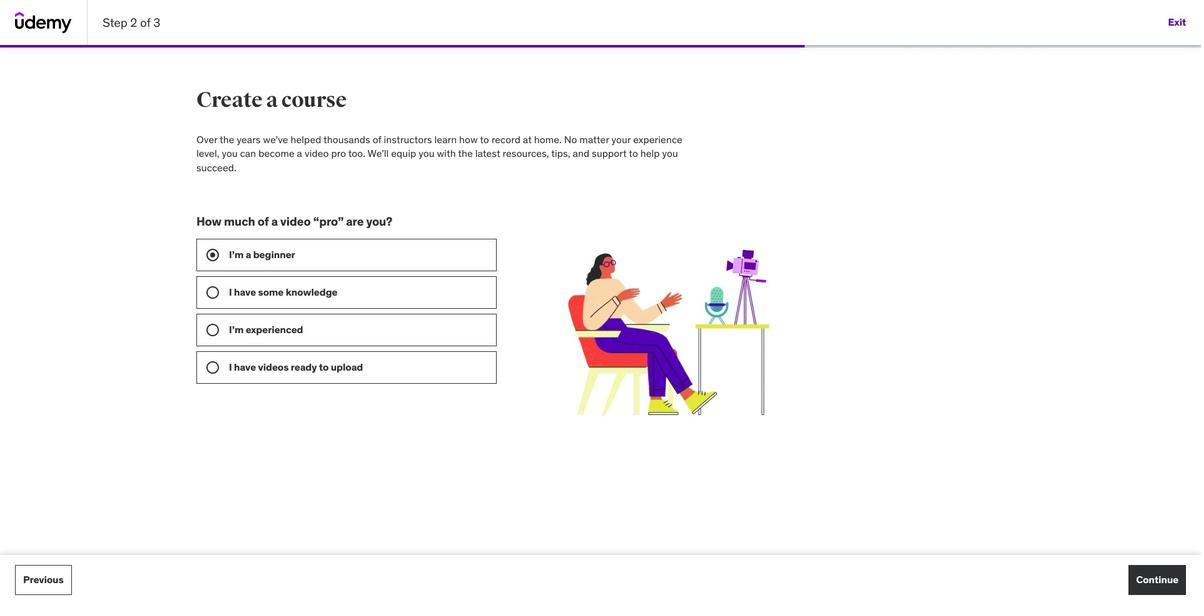 Task type: describe. For each thing, give the bounding box(es) containing it.
i'm a beginner
[[229, 248, 295, 261]]

over
[[196, 133, 217, 146]]

"pro"
[[313, 214, 344, 229]]

much
[[224, 214, 255, 229]]

experience
[[633, 133, 682, 146]]

home.
[[534, 133, 562, 146]]

are
[[346, 214, 364, 229]]

knowledge
[[286, 286, 337, 298]]

video inside over the years we've helped thousands of instructors learn how to record at home. no matter your experience level, you can become a video pro too. we'll equip you with the latest resources, tips, and support to help you succeed.
[[305, 147, 329, 160]]

1 vertical spatial video
[[280, 214, 311, 229]]

how
[[196, 214, 221, 229]]

of for how much of a video "pro" are you?
[[258, 214, 269, 229]]

pro
[[331, 147, 346, 160]]

udemy image
[[15, 12, 72, 33]]

matter
[[579, 133, 609, 146]]

2
[[130, 15, 137, 30]]

i for i have videos ready to upload
[[229, 361, 232, 373]]

how much of a video "pro" are you?
[[196, 214, 392, 229]]

step 2 of 3 element
[[0, 45, 805, 48]]

record
[[492, 133, 520, 146]]

previous
[[23, 574, 64, 586]]

how
[[459, 133, 478, 146]]

continue button
[[1129, 566, 1186, 596]]

1 you from the left
[[222, 147, 238, 160]]

you?
[[366, 214, 392, 229]]

i'm experienced
[[229, 323, 303, 336]]

a inside over the years we've helped thousands of instructors learn how to record at home. no matter your experience level, you can become a video pro too. we'll equip you with the latest resources, tips, and support to help you succeed.
[[297, 147, 302, 160]]

have for some
[[234, 286, 256, 298]]

of for step 2 of 3
[[140, 15, 150, 30]]

and
[[573, 147, 589, 160]]

learn
[[434, 133, 457, 146]]



Task type: locate. For each thing, give the bounding box(es) containing it.
to left help
[[629, 147, 638, 160]]

of right the much
[[258, 214, 269, 229]]

1 vertical spatial i'm
[[229, 323, 244, 336]]

0 horizontal spatial of
[[140, 15, 150, 30]]

continue
[[1136, 574, 1179, 586]]

2 i'm from the top
[[229, 323, 244, 336]]

resources,
[[503, 147, 549, 160]]

we'll
[[368, 147, 389, 160]]

beginner
[[253, 248, 295, 261]]

0 vertical spatial i
[[229, 286, 232, 298]]

a left beginner
[[246, 248, 251, 261]]

2 horizontal spatial of
[[373, 133, 381, 146]]

video down helped
[[305, 147, 329, 160]]

of inside over the years we've helped thousands of instructors learn how to record at home. no matter your experience level, you can become a video pro too. we'll equip you with the latest resources, tips, and support to help you succeed.
[[373, 133, 381, 146]]

the
[[220, 133, 234, 146], [458, 147, 473, 160]]

have
[[234, 286, 256, 298], [234, 361, 256, 373]]

0 vertical spatial to
[[480, 133, 489, 146]]

to right "ready"
[[319, 361, 329, 373]]

2 vertical spatial of
[[258, 214, 269, 229]]

helped
[[291, 133, 321, 146]]

videos
[[258, 361, 289, 373]]

thousands
[[323, 133, 370, 146]]

i have some knowledge
[[229, 286, 337, 298]]

latest
[[475, 147, 500, 160]]

we've
[[263, 133, 288, 146]]

no
[[564, 133, 577, 146]]

1 horizontal spatial to
[[480, 133, 489, 146]]

create
[[196, 87, 262, 113]]

help
[[640, 147, 660, 160]]

have left videos
[[234, 361, 256, 373]]

with
[[437, 147, 456, 160]]

a up we've at left
[[266, 87, 278, 113]]

i'm down the much
[[229, 248, 244, 261]]

exit button
[[1168, 8, 1186, 38]]

video left "pro"
[[280, 214, 311, 229]]

previous button
[[15, 566, 72, 596]]

2 vertical spatial to
[[319, 361, 329, 373]]

0 vertical spatial have
[[234, 286, 256, 298]]

1 horizontal spatial of
[[258, 214, 269, 229]]

2 horizontal spatial to
[[629, 147, 638, 160]]

ready
[[291, 361, 317, 373]]

1 vertical spatial i
[[229, 361, 232, 373]]

0 vertical spatial video
[[305, 147, 329, 160]]

1 i from the top
[[229, 286, 232, 298]]

i left videos
[[229, 361, 232, 373]]

course
[[281, 87, 347, 113]]

the right over
[[220, 133, 234, 146]]

i'm for i'm experienced
[[229, 323, 244, 336]]

3
[[153, 15, 160, 30]]

you down experience
[[662, 147, 678, 160]]

0 horizontal spatial you
[[222, 147, 238, 160]]

equip
[[391, 147, 416, 160]]

upload
[[331, 361, 363, 373]]

a up beginner
[[271, 214, 278, 229]]

level,
[[196, 147, 219, 160]]

i'm for i'm a beginner
[[229, 248, 244, 261]]

to
[[480, 133, 489, 146], [629, 147, 638, 160], [319, 361, 329, 373]]

instructors
[[384, 133, 432, 146]]

1 vertical spatial of
[[373, 133, 381, 146]]

1 vertical spatial have
[[234, 361, 256, 373]]

2 horizontal spatial you
[[662, 147, 678, 160]]

you left can
[[222, 147, 238, 160]]

2 i from the top
[[229, 361, 232, 373]]

years
[[237, 133, 261, 146]]

of right "2" on the left top of the page
[[140, 15, 150, 30]]

1 i'm from the top
[[229, 248, 244, 261]]

of
[[140, 15, 150, 30], [373, 133, 381, 146], [258, 214, 269, 229]]

video
[[305, 147, 329, 160], [280, 214, 311, 229]]

i
[[229, 286, 232, 298], [229, 361, 232, 373]]

1 horizontal spatial the
[[458, 147, 473, 160]]

i for i have some knowledge
[[229, 286, 232, 298]]

1 vertical spatial the
[[458, 147, 473, 160]]

1 horizontal spatial you
[[419, 147, 435, 160]]

a
[[266, 87, 278, 113], [297, 147, 302, 160], [271, 214, 278, 229], [246, 248, 251, 261]]

3 you from the left
[[662, 147, 678, 160]]

i'm left experienced
[[229, 323, 244, 336]]

succeed.
[[196, 161, 236, 174]]

exit
[[1168, 16, 1186, 28]]

1 have from the top
[[234, 286, 256, 298]]

i have videos ready to upload
[[229, 361, 363, 373]]

over the years we've helped thousands of instructors learn how to record at home. no matter your experience level, you can become a video pro too. we'll equip you with the latest resources, tips, and support to help you succeed.
[[196, 133, 682, 174]]

2 have from the top
[[234, 361, 256, 373]]

you left with
[[419, 147, 435, 160]]

0 vertical spatial i'm
[[229, 248, 244, 261]]

the down how
[[458, 147, 473, 160]]

you
[[222, 147, 238, 160], [419, 147, 435, 160], [662, 147, 678, 160]]

a down helped
[[297, 147, 302, 160]]

step 2 of 3
[[103, 15, 160, 30]]

i'm
[[229, 248, 244, 261], [229, 323, 244, 336]]

can
[[240, 147, 256, 160]]

become
[[258, 147, 295, 160]]

i left the some
[[229, 286, 232, 298]]

create a course
[[196, 87, 347, 113]]

have for videos
[[234, 361, 256, 373]]

your
[[612, 133, 631, 146]]

0 horizontal spatial to
[[319, 361, 329, 373]]

some
[[258, 286, 284, 298]]

have left the some
[[234, 286, 256, 298]]

1 vertical spatial to
[[629, 147, 638, 160]]

of up we'll
[[373, 133, 381, 146]]

0 vertical spatial the
[[220, 133, 234, 146]]

to up latest
[[480, 133, 489, 146]]

0 vertical spatial of
[[140, 15, 150, 30]]

0 horizontal spatial the
[[220, 133, 234, 146]]

step
[[103, 15, 127, 30]]

at
[[523, 133, 532, 146]]

too.
[[348, 147, 365, 160]]

support
[[592, 147, 627, 160]]

tips,
[[551, 147, 570, 160]]

experienced
[[246, 323, 303, 336]]

2 you from the left
[[419, 147, 435, 160]]



Task type: vqa. For each thing, say whether or not it's contained in the screenshot.
2nd I from the bottom
yes



